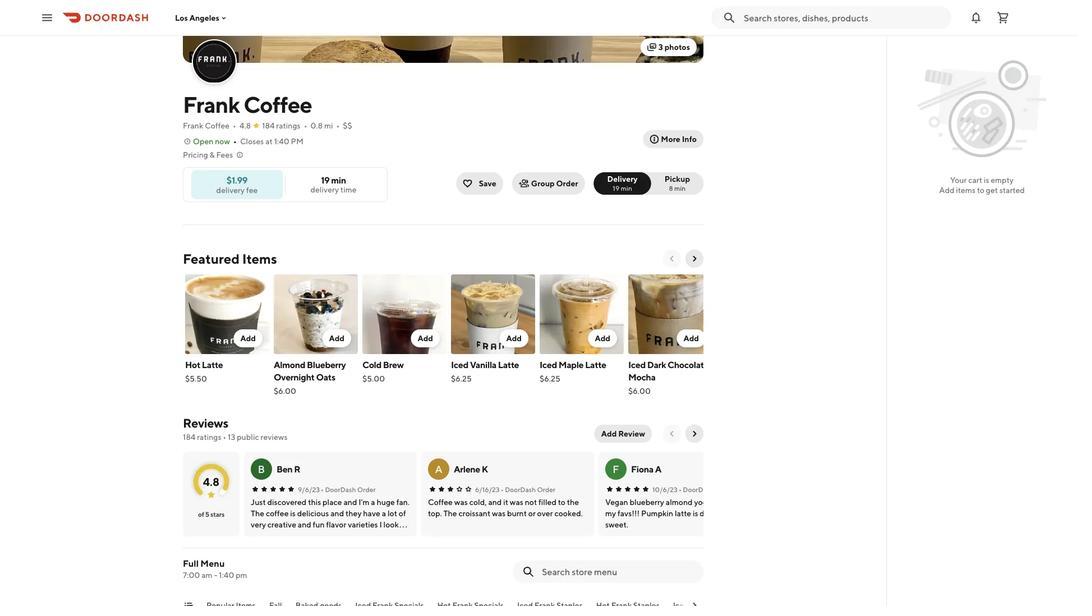 Task type: vqa. For each thing, say whether or not it's contained in the screenshot.
'Frank Coffee'
yes



Task type: describe. For each thing, give the bounding box(es) containing it.
open now
[[193, 137, 230, 146]]

latte inside hot latte $5.50
[[202, 360, 223, 370]]

stars
[[211, 510, 225, 518]]

group order
[[531, 179, 578, 188]]

$5.00
[[363, 374, 385, 383]]

$1.99
[[227, 175, 248, 185]]

items
[[957, 186, 976, 195]]

• inside reviews 184 ratings • 13 public reviews
[[223, 432, 226, 442]]

184 ratings •
[[262, 121, 307, 130]]

3 photos button
[[641, 38, 697, 56]]

iced vanilla latte image
[[451, 274, 535, 354]]

coffee for frank coffee
[[244, 91, 312, 118]]

ratings inside reviews 184 ratings • 13 public reviews
[[197, 432, 221, 442]]

add for iced dark chocolate mocha
[[684, 334, 699, 343]]

order for b
[[357, 486, 376, 493]]

0.8
[[311, 121, 323, 130]]

&
[[210, 150, 215, 159]]

cold brew image
[[363, 274, 447, 354]]

• doordash order for f
[[679, 486, 734, 493]]

hot latte image
[[185, 274, 269, 354]]

19 min delivery time
[[311, 175, 357, 194]]

add button for iced dark chocolate mocha
[[677, 329, 706, 347]]

1:40 inside "full menu 7:00 am - 1:40 pm"
[[219, 571, 234, 580]]

almond
[[274, 360, 305, 370]]

group
[[531, 179, 555, 188]]

1 horizontal spatial ratings
[[276, 121, 301, 130]]

$$
[[343, 121, 352, 130]]

save
[[479, 179, 497, 188]]

angeles
[[190, 13, 219, 22]]

pm
[[291, 137, 304, 146]]

more info button
[[643, 130, 704, 148]]

your
[[951, 175, 967, 185]]

next image
[[690, 429, 699, 438]]

los angeles button
[[175, 13, 228, 22]]

almond blueberry overnight oats $6.00
[[274, 360, 346, 396]]

cold
[[363, 360, 382, 370]]

now
[[215, 137, 230, 146]]

add for cold brew
[[418, 334, 433, 343]]

10/6/23
[[653, 486, 678, 493]]

• right now
[[234, 137, 237, 146]]

add review
[[602, 429, 645, 438]]

chocolate
[[668, 360, 709, 370]]

add button for iced maple latte
[[588, 329, 617, 347]]

public
[[237, 432, 259, 442]]

add button for iced vanilla latte
[[500, 329, 529, 347]]

reviews 184 ratings • 13 public reviews
[[183, 416, 288, 442]]

• doordash order for b
[[321, 486, 376, 493]]

iced for iced vanilla latte
[[451, 360, 469, 370]]

min for pickup
[[675, 184, 686, 192]]

0 items, open order cart image
[[997, 11, 1010, 24]]

mocha
[[629, 372, 656, 383]]

more info
[[661, 134, 697, 144]]

fees
[[216, 150, 233, 159]]

featured items
[[183, 251, 277, 267]]

arlene k
[[454, 464, 488, 475]]

min inside 19 min delivery time
[[331, 175, 346, 186]]

• right 6/16/23
[[501, 486, 504, 493]]

• down frank coffee
[[233, 121, 236, 130]]

0.8 mi • $$
[[311, 121, 352, 130]]

items
[[242, 251, 277, 267]]

doordash for a
[[505, 486, 536, 493]]

at
[[266, 137, 273, 146]]

fee
[[246, 185, 258, 194]]

pm
[[236, 571, 247, 580]]

los
[[175, 13, 188, 22]]

cold brew $5.00
[[363, 360, 404, 383]]

cart
[[969, 175, 983, 185]]

add review button
[[595, 425, 652, 443]]

$6.00 for iced dark chocolate mocha
[[629, 386, 651, 396]]

order methods option group
[[594, 172, 704, 195]]

add for hot latte
[[240, 334, 256, 343]]

more
[[661, 134, 681, 144]]

open
[[193, 137, 214, 146]]

5
[[205, 510, 209, 518]]

reviews
[[183, 416, 228, 431]]

b
[[258, 463, 265, 475]]

add for iced vanilla latte
[[507, 334, 522, 343]]

dark
[[648, 360, 666, 370]]

add for iced maple latte
[[595, 334, 611, 343]]

$6.25 for vanilla
[[451, 374, 472, 383]]

pickup
[[665, 174, 690, 184]]

overnight
[[274, 372, 315, 383]]

full
[[183, 558, 199, 569]]

full menu 7:00 am - 1:40 pm
[[183, 558, 247, 580]]

ben
[[277, 464, 293, 475]]

$6.25 for maple
[[540, 374, 561, 383]]

• right 9/6/23
[[321, 486, 324, 493]]

add inside your cart is empty add items to get started
[[940, 186, 955, 195]]

frank coffee •
[[183, 121, 236, 130]]

iced dark chocolate mocha $6.00
[[629, 360, 709, 396]]

0 horizontal spatial a
[[435, 463, 443, 475]]

ben r
[[277, 464, 300, 475]]

frank coffee
[[183, 91, 312, 118]]

$6.00 for almond blueberry overnight oats
[[274, 386, 296, 396]]

previous button of carousel image
[[668, 254, 677, 263]]

pricing & fees
[[183, 150, 233, 159]]

hot
[[185, 360, 200, 370]]

frank coffee image
[[193, 40, 236, 83]]

vanilla
[[470, 360, 497, 370]]

8
[[669, 184, 673, 192]]

add inside 'button'
[[602, 429, 617, 438]]

• left 0.8
[[304, 121, 307, 130]]

of 5 stars
[[198, 510, 225, 518]]

add button for cold brew
[[411, 329, 440, 347]]

Store search: begin typing to search for stores available on DoorDash text field
[[744, 12, 945, 24]]

delivery inside $1.99 delivery fee
[[216, 185, 245, 194]]

• closes at 1:40 pm
[[234, 137, 304, 146]]

save button
[[457, 172, 503, 195]]

brew
[[383, 360, 404, 370]]



Task type: locate. For each thing, give the bounding box(es) containing it.
1 horizontal spatial 1:40
[[274, 137, 289, 146]]

Item Search search field
[[542, 566, 695, 578]]

2 add button from the left
[[322, 329, 351, 347]]

3 doordash from the left
[[683, 486, 714, 493]]

1 horizontal spatial latte
[[498, 360, 519, 370]]

184 down 'reviews' link
[[183, 432, 196, 442]]

$6.25 inside iced vanilla latte $6.25
[[451, 374, 472, 383]]

1 horizontal spatial 4.8
[[240, 121, 251, 130]]

1 horizontal spatial min
[[621, 184, 633, 192]]

3 latte from the left
[[585, 360, 607, 370]]

iced vanilla latte $6.25
[[451, 360, 519, 383]]

iced maple latte image
[[540, 274, 624, 354]]

0 horizontal spatial 1:40
[[219, 571, 234, 580]]

1 horizontal spatial 19
[[613, 184, 620, 192]]

2 horizontal spatial doordash
[[683, 486, 714, 493]]

0 horizontal spatial iced
[[451, 360, 469, 370]]

get
[[987, 186, 998, 195]]

delivery left fee
[[216, 185, 245, 194]]

1 $6.25 from the left
[[451, 374, 472, 383]]

0 horizontal spatial • doordash order
[[321, 486, 376, 493]]

1 iced from the left
[[451, 360, 469, 370]]

scroll menu navigation right image
[[690, 601, 699, 606]]

started
[[1000, 186, 1025, 195]]

order for f
[[715, 486, 734, 493]]

oats
[[316, 372, 336, 383]]

a right "fiona"
[[655, 464, 662, 475]]

min down the delivery
[[621, 184, 633, 192]]

184 inside reviews 184 ratings • 13 public reviews
[[183, 432, 196, 442]]

frank
[[183, 91, 240, 118], [183, 121, 203, 130]]

184 up • closes at 1:40 pm
[[262, 121, 275, 130]]

next button of carousel image
[[690, 254, 699, 263]]

iced inside iced maple latte $6.25
[[540, 360, 557, 370]]

$6.25 down maple
[[540, 374, 561, 383]]

4 add button from the left
[[500, 329, 529, 347]]

featured
[[183, 251, 240, 267]]

iced for iced dark chocolate mocha
[[629, 360, 646, 370]]

maple
[[559, 360, 584, 370]]

iced up mocha
[[629, 360, 646, 370]]

frank for frank coffee •
[[183, 121, 203, 130]]

0 vertical spatial 1:40
[[274, 137, 289, 146]]

photos
[[665, 42, 690, 52]]

frank up frank coffee •
[[183, 91, 240, 118]]

am
[[202, 571, 213, 580]]

3 iced from the left
[[629, 360, 646, 370]]

1:40 right -
[[219, 571, 234, 580]]

1 horizontal spatial $6.00
[[629, 386, 651, 396]]

min for delivery
[[621, 184, 633, 192]]

1 vertical spatial ratings
[[197, 432, 221, 442]]

pricing & fees button
[[183, 149, 244, 161]]

show menu categories image
[[184, 601, 193, 606]]

1 • doordash order from the left
[[321, 486, 376, 493]]

delivery 19 min
[[608, 174, 638, 192]]

coffee for frank coffee •
[[205, 121, 230, 130]]

open menu image
[[40, 11, 54, 24]]

a left arlene on the bottom left of the page
[[435, 463, 443, 475]]

0 horizontal spatial 4.8
[[203, 475, 220, 488]]

latte
[[202, 360, 223, 370], [498, 360, 519, 370], [585, 360, 607, 370]]

2 doordash from the left
[[505, 486, 536, 493]]

iced maple latte $6.25
[[540, 360, 607, 383]]

1 frank from the top
[[183, 91, 240, 118]]

iced inside iced dark chocolate mocha $6.00
[[629, 360, 646, 370]]

19 inside 19 min delivery time
[[321, 175, 330, 186]]

to
[[978, 186, 985, 195]]

0 horizontal spatial coffee
[[205, 121, 230, 130]]

0 horizontal spatial delivery
[[216, 185, 245, 194]]

doordash right 9/6/23
[[325, 486, 356, 493]]

2 $6.25 from the left
[[540, 374, 561, 383]]

1 horizontal spatial doordash
[[505, 486, 536, 493]]

2 horizontal spatial • doordash order
[[679, 486, 734, 493]]

is
[[984, 175, 990, 185]]

a
[[435, 463, 443, 475], [655, 464, 662, 475]]

• doordash order for a
[[501, 486, 556, 493]]

$6.25 down 'vanilla'
[[451, 374, 472, 383]]

• right 10/6/23 at bottom right
[[679, 486, 682, 493]]

$5.50
[[185, 374, 207, 383]]

9/6/23
[[298, 486, 320, 493]]

reviews
[[261, 432, 288, 442]]

1 horizontal spatial iced
[[540, 360, 557, 370]]

iced left maple
[[540, 360, 557, 370]]

iced inside iced vanilla latte $6.25
[[451, 360, 469, 370]]

hot latte $5.50
[[185, 360, 223, 383]]

latte for iced vanilla latte
[[498, 360, 519, 370]]

• left 13
[[223, 432, 226, 442]]

your cart is empty add items to get started
[[940, 175, 1025, 195]]

-
[[214, 571, 217, 580]]

1 horizontal spatial coffee
[[244, 91, 312, 118]]

• doordash order right 9/6/23
[[321, 486, 376, 493]]

• doordash order right 10/6/23 at bottom right
[[679, 486, 734, 493]]

1 latte from the left
[[202, 360, 223, 370]]

0 horizontal spatial 19
[[321, 175, 330, 186]]

1 vertical spatial coffee
[[205, 121, 230, 130]]

0 vertical spatial frank
[[183, 91, 240, 118]]

1 vertical spatial 4.8
[[203, 475, 220, 488]]

1 doordash from the left
[[325, 486, 356, 493]]

3 • doordash order from the left
[[679, 486, 734, 493]]

1 vertical spatial frank
[[183, 121, 203, 130]]

3
[[659, 42, 663, 52]]

0 horizontal spatial doordash
[[325, 486, 356, 493]]

$1.99 delivery fee
[[216, 175, 258, 194]]

1:40 right at
[[274, 137, 289, 146]]

184
[[262, 121, 275, 130], [183, 432, 196, 442]]

iced
[[451, 360, 469, 370], [540, 360, 557, 370], [629, 360, 646, 370]]

fiona a
[[631, 464, 662, 475]]

ratings down reviews
[[197, 432, 221, 442]]

$6.00 down overnight
[[274, 386, 296, 396]]

doordash for b
[[325, 486, 356, 493]]

•
[[233, 121, 236, 130], [304, 121, 307, 130], [336, 121, 340, 130], [234, 137, 237, 146], [223, 432, 226, 442], [321, 486, 324, 493], [501, 486, 504, 493], [679, 486, 682, 493]]

menu
[[201, 558, 225, 569]]

r
[[294, 464, 300, 475]]

latte right hot
[[202, 360, 223, 370]]

6/16/23
[[475, 486, 500, 493]]

almond blueberry overnight oats image
[[274, 274, 358, 354]]

2 horizontal spatial latte
[[585, 360, 607, 370]]

group order button
[[512, 172, 585, 195]]

1 horizontal spatial $6.25
[[540, 374, 561, 383]]

min down 0.8 mi • $$
[[331, 175, 346, 186]]

review
[[619, 429, 645, 438]]

add button for almond blueberry overnight oats
[[322, 329, 351, 347]]

$6.00 down mocha
[[629, 386, 651, 396]]

min
[[331, 175, 346, 186], [621, 184, 633, 192], [675, 184, 686, 192]]

2 $6.00 from the left
[[629, 386, 651, 396]]

coffee up now
[[205, 121, 230, 130]]

order for a
[[537, 486, 556, 493]]

iced left 'vanilla'
[[451, 360, 469, 370]]

2 iced from the left
[[540, 360, 557, 370]]

info
[[682, 134, 697, 144]]

0 vertical spatial ratings
[[276, 121, 301, 130]]

iced dark chocolate mocha image
[[629, 274, 713, 354]]

13
[[228, 432, 235, 442]]

7:00
[[183, 571, 200, 580]]

time
[[341, 185, 357, 194]]

latte inside iced vanilla latte $6.25
[[498, 360, 519, 370]]

order
[[557, 179, 578, 188], [357, 486, 376, 493], [537, 486, 556, 493], [715, 486, 734, 493]]

min inside pickup 8 min
[[675, 184, 686, 192]]

delivery
[[311, 185, 339, 194], [216, 185, 245, 194]]

19 inside "delivery 19 min"
[[613, 184, 620, 192]]

of
[[198, 510, 204, 518]]

0 horizontal spatial min
[[331, 175, 346, 186]]

latte right maple
[[585, 360, 607, 370]]

latte for iced maple latte
[[585, 360, 607, 370]]

$6.00 inside almond blueberry overnight oats $6.00
[[274, 386, 296, 396]]

19 down the delivery
[[613, 184, 620, 192]]

1 vertical spatial 184
[[183, 432, 196, 442]]

3 add button from the left
[[411, 329, 440, 347]]

1 horizontal spatial a
[[655, 464, 662, 475]]

mi
[[324, 121, 333, 130]]

0 vertical spatial coffee
[[244, 91, 312, 118]]

closes
[[240, 137, 264, 146]]

delivery left time
[[311, 185, 339, 194]]

0 horizontal spatial $6.00
[[274, 386, 296, 396]]

$6.00 inside iced dark chocolate mocha $6.00
[[629, 386, 651, 396]]

fiona
[[631, 464, 654, 475]]

4.8
[[240, 121, 251, 130], [203, 475, 220, 488]]

0 horizontal spatial $6.25
[[451, 374, 472, 383]]

reviews link
[[183, 416, 228, 431]]

notification bell image
[[970, 11, 983, 24]]

featured items heading
[[183, 250, 277, 268]]

coffee up 184 ratings •
[[244, 91, 312, 118]]

None radio
[[594, 172, 651, 195], [645, 172, 704, 195], [594, 172, 651, 195], [645, 172, 704, 195]]

add for almond blueberry overnight oats
[[329, 334, 345, 343]]

los angeles
[[175, 13, 219, 22]]

19 left time
[[321, 175, 330, 186]]

2 frank from the top
[[183, 121, 203, 130]]

frank up open
[[183, 121, 203, 130]]

5 add button from the left
[[588, 329, 617, 347]]

$6.25 inside iced maple latte $6.25
[[540, 374, 561, 383]]

latte right 'vanilla'
[[498, 360, 519, 370]]

0 horizontal spatial latte
[[202, 360, 223, 370]]

2 horizontal spatial min
[[675, 184, 686, 192]]

2 latte from the left
[[498, 360, 519, 370]]

doordash for f
[[683, 486, 714, 493]]

frank for frank coffee
[[183, 91, 240, 118]]

6 add button from the left
[[677, 329, 706, 347]]

order inside button
[[557, 179, 578, 188]]

0 horizontal spatial 184
[[183, 432, 196, 442]]

pickup 8 min
[[665, 174, 690, 192]]

coffee
[[244, 91, 312, 118], [205, 121, 230, 130]]

1 $6.00 from the left
[[274, 386, 296, 396]]

0 vertical spatial 184
[[262, 121, 275, 130]]

add button for hot latte
[[234, 329, 263, 347]]

blueberry
[[307, 360, 346, 370]]

1:40
[[274, 137, 289, 146], [219, 571, 234, 580]]

k
[[482, 464, 488, 475]]

empty
[[991, 175, 1014, 185]]

3 photos
[[659, 42, 690, 52]]

min right 8
[[675, 184, 686, 192]]

delivery
[[608, 174, 638, 184]]

latte inside iced maple latte $6.25
[[585, 360, 607, 370]]

1 horizontal spatial • doordash order
[[501, 486, 556, 493]]

• right mi
[[336, 121, 340, 130]]

doordash right 6/16/23
[[505, 486, 536, 493]]

• doordash order right 6/16/23
[[501, 486, 556, 493]]

1 vertical spatial 1:40
[[219, 571, 234, 580]]

4.8 up closes
[[240, 121, 251, 130]]

ratings up pm
[[276, 121, 301, 130]]

0 horizontal spatial ratings
[[197, 432, 221, 442]]

1 add button from the left
[[234, 329, 263, 347]]

4.8 up of 5 stars at the bottom left of page
[[203, 475, 220, 488]]

1 horizontal spatial 184
[[262, 121, 275, 130]]

doordash right 10/6/23 at bottom right
[[683, 486, 714, 493]]

iced for iced maple latte
[[540, 360, 557, 370]]

previous image
[[668, 429, 677, 438]]

2 horizontal spatial iced
[[629, 360, 646, 370]]

0 vertical spatial 4.8
[[240, 121, 251, 130]]

1 horizontal spatial delivery
[[311, 185, 339, 194]]

delivery inside 19 min delivery time
[[311, 185, 339, 194]]

min inside "delivery 19 min"
[[621, 184, 633, 192]]

$6.00
[[274, 386, 296, 396], [629, 386, 651, 396]]

2 • doordash order from the left
[[501, 486, 556, 493]]



